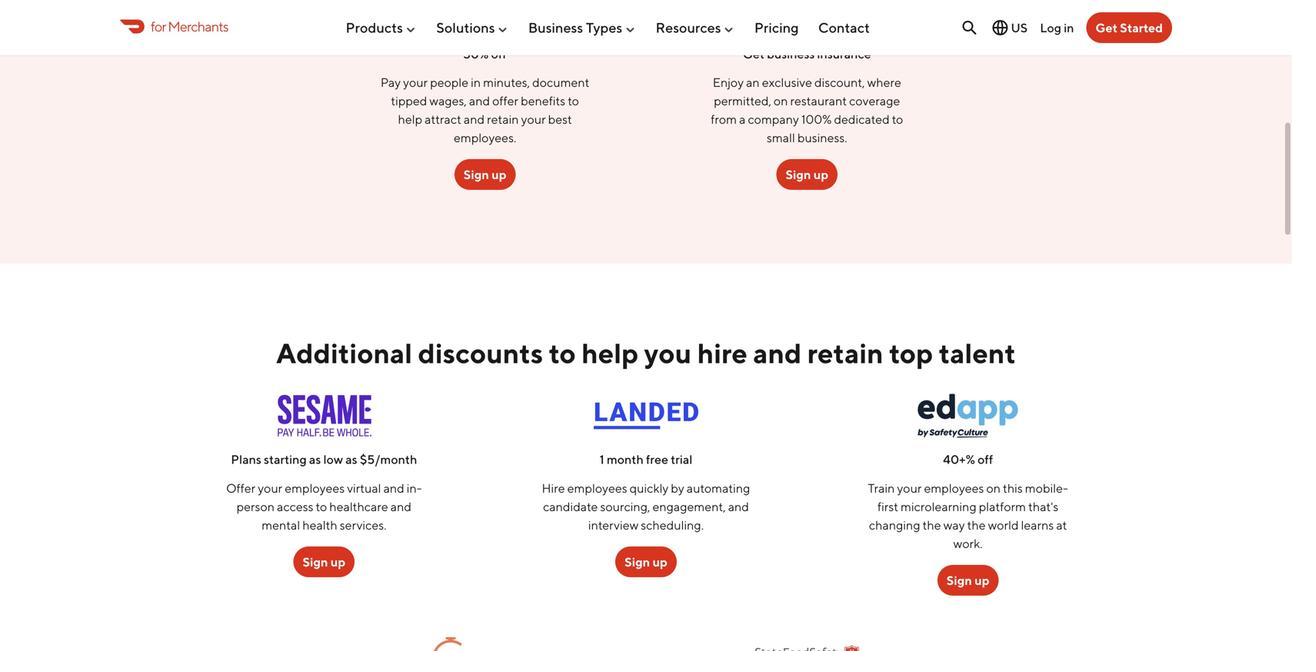 Task type: locate. For each thing, give the bounding box(es) containing it.
to inside pay your people in minutes, document tipped wages, and offer benefits to help attract and retain your best employees.
[[568, 94, 579, 108]]

help inside pay your people in minutes, document tipped wages, and offer benefits to help attract and retain your best employees.
[[398, 112, 423, 127]]

1 employees from the left
[[285, 481, 345, 496]]

in
[[1064, 20, 1075, 35], [471, 75, 481, 90]]

1 vertical spatial on
[[987, 481, 1001, 496]]

coverage
[[850, 94, 901, 108]]

sign for restaurant
[[786, 168, 812, 182]]

sign down health
[[303, 555, 328, 570]]

your inside 'train your employees on this mobile- first microlearning platform that's changing the way the world learns at work.'
[[898, 481, 922, 496]]

0 horizontal spatial off
[[491, 46, 507, 61]]

0 vertical spatial off
[[491, 46, 507, 61]]

world
[[989, 518, 1019, 533]]

0 horizontal spatial the
[[923, 518, 942, 533]]

you
[[645, 337, 692, 370]]

sign up link down 'business.'
[[777, 159, 838, 190]]

1 vertical spatial retain
[[808, 337, 884, 370]]

on left this
[[987, 481, 1001, 496]]

train your employees on this mobile- first microlearning platform that's changing the way the world learns at work.
[[868, 481, 1069, 551]]

and right hire
[[754, 337, 802, 370]]

products link
[[346, 13, 417, 42]]

hire employees quickly by automating candidate sourcing, engagement, and interview scheduling.
[[542, 481, 751, 533]]

off right 30%
[[491, 46, 507, 61]]

0 horizontal spatial retain
[[487, 112, 519, 127]]

resources link
[[656, 13, 735, 42]]

and inside hire employees quickly by automating candidate sourcing, engagement, and interview scheduling.
[[729, 500, 749, 514]]

0 vertical spatial help
[[398, 112, 423, 127]]

mental
[[262, 518, 300, 533]]

benefits
[[521, 94, 566, 108]]

sign down employees.
[[464, 168, 489, 182]]

up for wages,
[[492, 168, 507, 182]]

where
[[868, 75, 902, 90]]

and
[[469, 94, 490, 108], [464, 112, 485, 127], [754, 337, 802, 370], [384, 481, 405, 496], [391, 500, 412, 514], [729, 500, 749, 514]]

by
[[671, 481, 685, 496]]

at
[[1057, 518, 1068, 533]]

1 vertical spatial get
[[743, 46, 765, 61]]

adp logo image
[[433, 0, 538, 32]]

on down exclusive
[[774, 94, 788, 108]]

1 horizontal spatial on
[[987, 481, 1001, 496]]

changing
[[870, 518, 921, 533]]

0 horizontal spatial employees
[[285, 481, 345, 496]]

next insurance logo image
[[755, 0, 860, 32]]

2 horizontal spatial employees
[[925, 481, 985, 496]]

additional
[[276, 337, 413, 370]]

employees down 1
[[568, 481, 628, 496]]

7shifts logo image
[[433, 633, 538, 652]]

30%
[[464, 46, 489, 61]]

in right people at top
[[471, 75, 481, 90]]

1 horizontal spatial help
[[582, 337, 639, 370]]

100%
[[802, 112, 832, 127]]

person
[[237, 500, 275, 514]]

sign up down work.
[[947, 574, 990, 588]]

up down health
[[331, 555, 346, 570]]

in inside pay your people in minutes, document tipped wages, and offer benefits to help attract and retain your best employees.
[[471, 75, 481, 90]]

contact
[[819, 19, 870, 36]]

types
[[586, 19, 623, 36]]

sign for engagement,
[[625, 555, 650, 570]]

retain down offer
[[487, 112, 519, 127]]

employees up microlearning
[[925, 481, 985, 496]]

microlearning
[[901, 500, 977, 514]]

as left the 'low'
[[309, 453, 321, 467]]

0 horizontal spatial as
[[309, 453, 321, 467]]

off
[[491, 46, 507, 61], [978, 453, 994, 467]]

your right train
[[898, 481, 922, 496]]

0 vertical spatial in
[[1064, 20, 1075, 35]]

off for 30% off
[[491, 46, 507, 61]]

to inside offer your employees virtual and in- person access to healthcare and mental health services.
[[316, 500, 327, 514]]

your up tipped
[[403, 75, 428, 90]]

30% off
[[464, 46, 507, 61]]

retain left top
[[808, 337, 884, 370]]

products
[[346, 19, 403, 36]]

sign up link down scheduling.
[[616, 547, 677, 578]]

platform
[[979, 500, 1027, 514]]

plans
[[231, 453, 262, 467]]

up down work.
[[975, 574, 990, 588]]

sign up link down employees.
[[455, 159, 516, 190]]

employees inside offer your employees virtual and in- person access to healthcare and mental health services.
[[285, 481, 345, 496]]

for merchants
[[151, 18, 228, 34]]

0 vertical spatial retain
[[487, 112, 519, 127]]

pricing
[[755, 19, 799, 36]]

engagement,
[[653, 500, 726, 514]]

0 horizontal spatial get
[[743, 46, 765, 61]]

sign up down employees.
[[464, 168, 507, 182]]

1 horizontal spatial off
[[978, 453, 994, 467]]

sign
[[464, 168, 489, 182], [786, 168, 812, 182], [303, 555, 328, 570], [625, 555, 650, 570], [947, 574, 973, 588]]

up down scheduling.
[[653, 555, 668, 570]]

landed logo image
[[594, 394, 699, 438]]

40+%
[[944, 453, 976, 467]]

0 horizontal spatial help
[[398, 112, 423, 127]]

1 horizontal spatial as
[[346, 453, 358, 467]]

up
[[492, 168, 507, 182], [814, 168, 829, 182], [331, 555, 346, 570], [653, 555, 668, 570], [975, 574, 990, 588]]

as
[[309, 453, 321, 467], [346, 453, 358, 467]]

from
[[711, 112, 737, 127]]

business.
[[798, 131, 848, 145]]

and down automating
[[729, 500, 749, 514]]

to inside enjoy an exclusive discount, where permitted, on restaurant coverage from a company 100% dedicated to small business.
[[892, 112, 904, 127]]

1 horizontal spatial in
[[1064, 20, 1075, 35]]

sign up
[[464, 168, 507, 182], [786, 168, 829, 182], [303, 555, 346, 570], [625, 555, 668, 570], [947, 574, 990, 588]]

get up an
[[743, 46, 765, 61]]

virtual
[[347, 481, 381, 496]]

sign up link down work.
[[938, 566, 999, 596]]

free
[[646, 453, 669, 467]]

for merchants link
[[120, 16, 228, 37]]

your down "benefits"
[[521, 112, 546, 127]]

2 employees from the left
[[568, 481, 628, 496]]

discounts
[[418, 337, 543, 370]]

retain
[[487, 112, 519, 127], [808, 337, 884, 370]]

hire
[[542, 481, 565, 496]]

retain inside pay your people in minutes, document tipped wages, and offer benefits to help attract and retain your best employees.
[[487, 112, 519, 127]]

3 employees from the left
[[925, 481, 985, 496]]

employees inside 'train your employees on this mobile- first microlearning platform that's changing the way the world learns at work.'
[[925, 481, 985, 496]]

offer your employees virtual and in- person access to healthcare and mental health services.
[[226, 481, 422, 533]]

in right the log
[[1064, 20, 1075, 35]]

best
[[548, 112, 572, 127]]

employees
[[285, 481, 345, 496], [568, 481, 628, 496], [925, 481, 985, 496]]

edapp logo image
[[916, 394, 1021, 438]]

up for engagement,
[[653, 555, 668, 570]]

discount,
[[815, 75, 865, 90]]

sign down interview
[[625, 555, 650, 570]]

1 vertical spatial off
[[978, 453, 994, 467]]

sign down small
[[786, 168, 812, 182]]

sign up link
[[455, 159, 516, 190], [777, 159, 838, 190], [294, 547, 355, 578], [616, 547, 677, 578], [938, 566, 999, 596]]

talent
[[939, 337, 1017, 370]]

low
[[324, 453, 343, 467]]

sign down work.
[[947, 574, 973, 588]]

0 horizontal spatial in
[[471, 75, 481, 90]]

get for get business insurance
[[743, 46, 765, 61]]

trial
[[671, 453, 693, 467]]

your inside offer your employees virtual and in- person access to healthcare and mental health services.
[[258, 481, 283, 496]]

sign up link for restaurant
[[777, 159, 838, 190]]

0 vertical spatial on
[[774, 94, 788, 108]]

off right 40+% on the right bottom of the page
[[978, 453, 994, 467]]

help down tipped
[[398, 112, 423, 127]]

employees for train
[[925, 481, 985, 496]]

on
[[774, 94, 788, 108], [987, 481, 1001, 496]]

0 horizontal spatial on
[[774, 94, 788, 108]]

sign for microlearning
[[947, 574, 973, 588]]

your for train your employees on this mobile- first microlearning platform that's changing the way the world learns at work.
[[898, 481, 922, 496]]

your
[[403, 75, 428, 90], [521, 112, 546, 127], [258, 481, 283, 496], [898, 481, 922, 496]]

candidate
[[543, 500, 598, 514]]

get left started
[[1096, 20, 1118, 35]]

the up work.
[[968, 518, 986, 533]]

employees up access
[[285, 481, 345, 496]]

restaurant
[[791, 94, 847, 108]]

1 horizontal spatial employees
[[568, 481, 628, 496]]

up down employees.
[[492, 168, 507, 182]]

as right the 'low'
[[346, 453, 358, 467]]

log
[[1041, 20, 1062, 35]]

2 as from the left
[[346, 453, 358, 467]]

an
[[747, 75, 760, 90]]

the down microlearning
[[923, 518, 942, 533]]

solutions
[[437, 19, 495, 36]]

sign up link down health
[[294, 547, 355, 578]]

sign up down health
[[303, 555, 346, 570]]

the
[[923, 518, 942, 533], [968, 518, 986, 533]]

enjoy an exclusive discount, where permitted, on restaurant coverage from a company 100% dedicated to small business.
[[711, 75, 904, 145]]

1 vertical spatial in
[[471, 75, 481, 90]]

resources
[[656, 19, 722, 36]]

up down 'business.'
[[814, 168, 829, 182]]

merchants
[[168, 18, 228, 34]]

employees for offer
[[285, 481, 345, 496]]

help left you
[[582, 337, 639, 370]]

sign up link for access
[[294, 547, 355, 578]]

1 the from the left
[[923, 518, 942, 533]]

your up person
[[258, 481, 283, 496]]

1 horizontal spatial retain
[[808, 337, 884, 370]]

get inside button
[[1096, 20, 1118, 35]]

work.
[[954, 537, 983, 551]]

attract
[[425, 112, 462, 127]]

0 vertical spatial get
[[1096, 20, 1118, 35]]

1 horizontal spatial get
[[1096, 20, 1118, 35]]

scheduling.
[[641, 518, 704, 533]]

sign up down 'business.'
[[786, 168, 829, 182]]

sign up down scheduling.
[[625, 555, 668, 570]]

1 horizontal spatial the
[[968, 518, 986, 533]]

pay your people in minutes, document tipped wages, and offer benefits to help attract and retain your best employees.
[[381, 75, 590, 145]]



Task type: describe. For each thing, give the bounding box(es) containing it.
additional discounts to help you hire and retain top talent
[[276, 337, 1017, 370]]

permitted,
[[714, 94, 772, 108]]

sign for wages,
[[464, 168, 489, 182]]

business
[[767, 46, 815, 61]]

and left in-
[[384, 481, 405, 496]]

tipped
[[391, 94, 427, 108]]

contact link
[[819, 13, 870, 42]]

sign up for engagement,
[[625, 555, 668, 570]]

offer
[[226, 481, 256, 496]]

sign up for microlearning
[[947, 574, 990, 588]]

sign up link for engagement,
[[616, 547, 677, 578]]

business types link
[[529, 13, 637, 42]]

1
[[600, 453, 605, 467]]

1 vertical spatial help
[[582, 337, 639, 370]]

small
[[767, 131, 796, 145]]

document
[[533, 75, 590, 90]]

train
[[868, 481, 895, 496]]

2 the from the left
[[968, 518, 986, 533]]

wages,
[[430, 94, 467, 108]]

services.
[[340, 518, 387, 533]]

and left offer
[[469, 94, 490, 108]]

for
[[151, 18, 166, 34]]

employees.
[[454, 131, 517, 145]]

sign up for access
[[303, 555, 346, 570]]

insurance
[[818, 46, 872, 61]]

people
[[430, 75, 469, 90]]

top
[[890, 337, 934, 370]]

up for access
[[331, 555, 346, 570]]

get for get started
[[1096, 20, 1118, 35]]

statefoodsafety logo image
[[755, 633, 860, 652]]

sign up link for wages,
[[455, 159, 516, 190]]

1 as from the left
[[309, 453, 321, 467]]

a
[[740, 112, 746, 127]]

pay
[[381, 75, 401, 90]]

us
[[1012, 20, 1028, 35]]

off for 40+% off
[[978, 453, 994, 467]]

up for microlearning
[[975, 574, 990, 588]]

sourcing,
[[601, 500, 651, 514]]

sign up for wages,
[[464, 168, 507, 182]]

automating
[[687, 481, 751, 496]]

exclusive
[[762, 75, 813, 90]]

log in link
[[1041, 20, 1075, 35]]

sign for access
[[303, 555, 328, 570]]

and down in-
[[391, 500, 412, 514]]

globe line image
[[992, 18, 1010, 37]]

get business insurance
[[743, 46, 872, 61]]

up for restaurant
[[814, 168, 829, 182]]

sign up for restaurant
[[786, 168, 829, 182]]

dedicated
[[835, 112, 890, 127]]

quickly
[[630, 481, 669, 496]]

minutes,
[[483, 75, 530, 90]]

and up employees.
[[464, 112, 485, 127]]

learns
[[1022, 518, 1055, 533]]

business
[[529, 19, 583, 36]]

pricing link
[[755, 13, 799, 42]]

40+% off
[[944, 453, 994, 467]]

employees inside hire employees quickly by automating candidate sourcing, engagement, and interview scheduling.
[[568, 481, 628, 496]]

1 month free trial
[[600, 453, 693, 467]]

health
[[303, 518, 338, 533]]

your for offer your employees virtual and in- person access to healthcare and mental health services.
[[258, 481, 283, 496]]

sesame logo image
[[272, 394, 377, 438]]

log in
[[1041, 20, 1075, 35]]

get started
[[1096, 20, 1164, 35]]

this
[[1004, 481, 1023, 496]]

business types
[[529, 19, 623, 36]]

offer
[[493, 94, 519, 108]]

starting
[[264, 453, 307, 467]]

in-
[[407, 481, 422, 496]]

sign up link for microlearning
[[938, 566, 999, 596]]

started
[[1121, 20, 1164, 35]]

on inside 'train your employees on this mobile- first microlearning platform that's changing the way the world learns at work.'
[[987, 481, 1001, 496]]

access
[[277, 500, 314, 514]]

first
[[878, 500, 899, 514]]

healthcare
[[330, 500, 388, 514]]

$5/month
[[360, 453, 417, 467]]

that's
[[1029, 500, 1059, 514]]

on inside enjoy an exclusive discount, where permitted, on restaurant coverage from a company 100% dedicated to small business.
[[774, 94, 788, 108]]

way
[[944, 518, 965, 533]]

mobile-
[[1026, 481, 1069, 496]]

your for pay your people in minutes, document tipped wages, and offer benefits to help attract and retain your best employees.
[[403, 75, 428, 90]]

interview
[[589, 518, 639, 533]]

hire
[[698, 337, 748, 370]]

solutions link
[[437, 13, 509, 42]]

month
[[607, 453, 644, 467]]

get started button
[[1087, 12, 1173, 43]]

enjoy
[[713, 75, 744, 90]]



Task type: vqa. For each thing, say whether or not it's contained in the screenshot.
Sign up "link" associated with restaurant
yes



